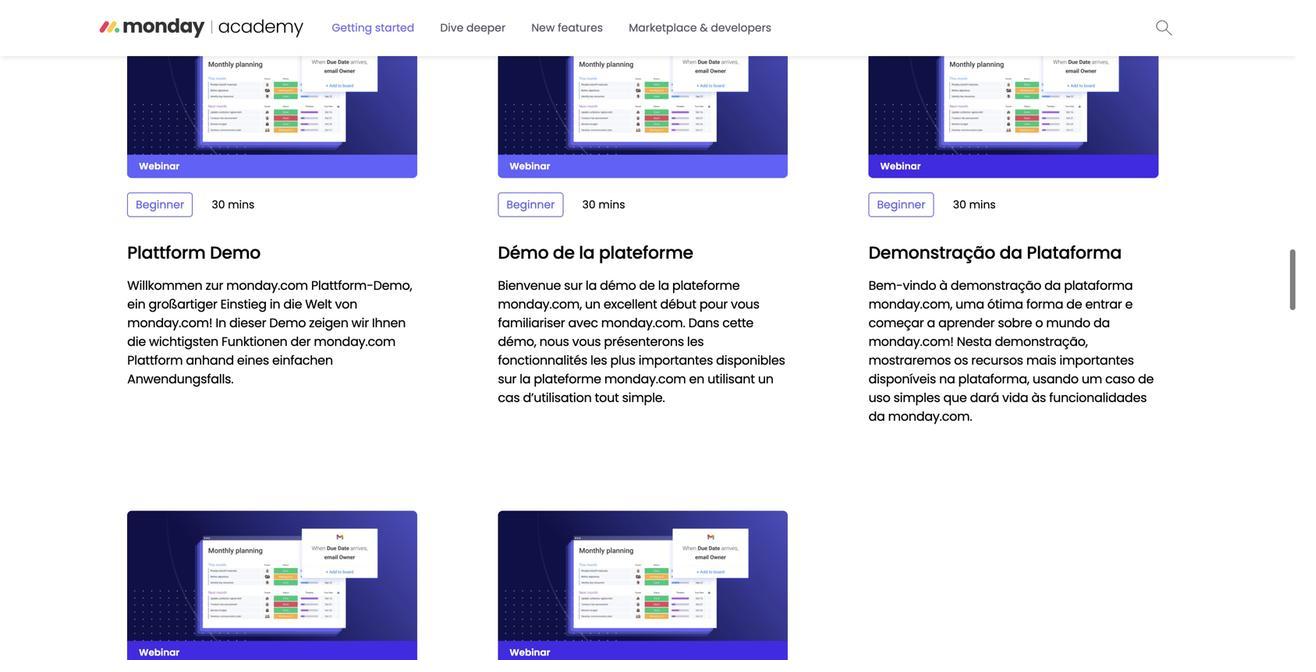 Task type: describe. For each thing, give the bounding box(es) containing it.
d'utilisation
[[523, 389, 592, 407]]

mundo
[[1046, 314, 1091, 332]]

aprender
[[939, 314, 995, 332]]

utilisant
[[708, 371, 755, 388]]

von
[[335, 296, 357, 313]]

30 mins for demo
[[212, 197, 255, 213]]

démo,
[[498, 333, 536, 351]]

a
[[927, 314, 935, 332]]

marketplace & developers link
[[620, 14, 781, 42]]

monday.com! inside bem-vindo à demonstração da plataforma monday.com, uma ótima forma de entrar e começar a aprender sobre o mundo da monday.com! nesta demonstração, mostraremos os recursos mais importantes disponíveis na plataforma, usando um caso de uso simples que dará vida às funcionalidades da monday.com.
[[869, 333, 954, 351]]

marketplace & developers
[[629, 20, 772, 35]]

début
[[660, 296, 697, 313]]

da up demonstração on the right of page
[[1000, 241, 1023, 265]]

beginner for plattform
[[136, 197, 184, 213]]

importantes inside bem-vindo à demonstração da plataforma monday.com, uma ótima forma de entrar e começar a aprender sobre o mundo da monday.com! nesta demonstração, mostraremos os recursos mais importantes disponíveis na plataforma, usando um caso de uso simples que dará vida às funcionalidades da monday.com.
[[1060, 352, 1134, 369]]

der
[[291, 333, 311, 351]]

webinar for demonstração
[[880, 160, 921, 173]]

présenterons
[[604, 333, 684, 351]]

new features link
[[522, 14, 612, 42]]

e
[[1125, 296, 1133, 313]]

démo
[[600, 277, 636, 295]]

de up the 'mundo'
[[1067, 296, 1082, 313]]

0 vertical spatial vous
[[731, 296, 760, 313]]

dive deeper link
[[431, 14, 515, 42]]

um
[[1082, 371, 1102, 388]]

wichtigsten
[[149, 333, 218, 351]]

começar
[[869, 314, 924, 332]]

demonstração
[[951, 277, 1042, 295]]

new features
[[532, 20, 603, 35]]

zur
[[206, 277, 223, 295]]

cette
[[723, 314, 754, 332]]

started
[[375, 20, 414, 35]]

developers
[[711, 20, 772, 35]]

en
[[689, 371, 705, 388]]

cas
[[498, 389, 520, 407]]

willkommen zur monday.com plattform-demo, ein großartiger einstieg in die welt von monday.com! in dieser demo zeigen wir ihnen die wichtigsten funktionen der monday.com plattform anhand eines einfachen anwendungsfalls.
[[127, 277, 412, 388]]

anhand
[[186, 352, 234, 369]]

disponibles
[[716, 352, 785, 369]]

monday.com inside bienvenue sur la démo de la plateforme monday.com, un excellent début pour vous familiariser avec monday.com. dans cette démo, nous vous présenterons les fonctionnalités les plus importantes disponibles sur la plateforme monday.com en utilisant un cas d'utilisation tout simple.
[[604, 371, 686, 388]]

ótima
[[988, 296, 1023, 313]]

plattform-
[[311, 277, 373, 295]]

vida
[[1003, 389, 1029, 407]]

avec
[[568, 314, 598, 332]]

à
[[940, 277, 948, 295]]

1 horizontal spatial sur
[[564, 277, 583, 295]]

getting started
[[332, 20, 414, 35]]

disponíveis
[[869, 371, 936, 388]]

monday.com! inside willkommen zur monday.com plattform-demo, ein großartiger einstieg in die welt von monday.com! in dieser demo zeigen wir ihnen die wichtigsten funktionen der monday.com plattform anhand eines einfachen anwendungsfalls.
[[127, 314, 212, 332]]

la right démo
[[579, 241, 595, 265]]

plus
[[610, 352, 636, 369]]

30 for de
[[582, 197, 596, 213]]

ein
[[127, 296, 145, 313]]

plataforma
[[1064, 277, 1133, 295]]

forma
[[1027, 296, 1064, 313]]

fonctionnalités
[[498, 352, 587, 369]]

funktionen
[[222, 333, 287, 351]]

da down entrar
[[1094, 314, 1110, 332]]

in
[[270, 296, 280, 313]]

0 vertical spatial plateforme
[[599, 241, 693, 265]]

demo inside willkommen zur monday.com plattform-demo, ein großartiger einstieg in die welt von monday.com! in dieser demo zeigen wir ihnen die wichtigsten funktionen der monday.com plattform anhand eines einfachen anwendungsfalls.
[[269, 314, 306, 332]]

2 vertical spatial plateforme
[[534, 371, 601, 388]]

beginner for demonstração
[[877, 197, 926, 213]]

mins for demo
[[228, 197, 255, 213]]

marketplace
[[629, 20, 697, 35]]

dive
[[440, 20, 464, 35]]

getting
[[332, 20, 372, 35]]

monday.com. inside bem-vindo à demonstração da plataforma monday.com, uma ótima forma de entrar e começar a aprender sobre o mundo da monday.com! nesta demonstração, mostraremos os recursos mais importantes disponíveis na plataforma, usando um caso de uso simples que dará vida às funcionalidades da monday.com.
[[888, 408, 972, 426]]

ihnen
[[372, 314, 406, 332]]

1 horizontal spatial les
[[687, 333, 704, 351]]

0 horizontal spatial monday.com
[[226, 277, 308, 295]]

démo
[[498, 241, 549, 265]]

às
[[1032, 389, 1046, 407]]

einfachen
[[272, 352, 333, 369]]

anwendungsfalls.
[[127, 371, 233, 388]]

sobre
[[998, 314, 1032, 332]]

0 horizontal spatial die
[[127, 333, 146, 351]]

monday.com, inside bem-vindo à demonstração da plataforma monday.com, uma ótima forma de entrar e começar a aprender sobre o mundo da monday.com! nesta demonstração, mostraremos os recursos mais importantes disponíveis na plataforma, usando um caso de uso simples que dará vida às funcionalidades da monday.com.
[[869, 296, 953, 313]]

2 webinar link from the left
[[492, 508, 794, 661]]

30 mins for de
[[582, 197, 625, 213]]

monday.com, inside bienvenue sur la démo de la plateforme monday.com, un excellent début pour vous familiariser avec monday.com. dans cette démo, nous vous présenterons les fonctionnalités les plus importantes disponibles sur la plateforme monday.com en utilisant un cas d'utilisation tout simple.
[[498, 296, 582, 313]]

pour
[[700, 296, 728, 313]]

la left 'démo'
[[586, 277, 597, 295]]

dará
[[970, 389, 999, 407]]



Task type: locate. For each thing, give the bounding box(es) containing it.
monday.com!
[[127, 314, 212, 332], [869, 333, 954, 351]]

2 vertical spatial monday.com
[[604, 371, 686, 388]]

0 horizontal spatial mins
[[228, 197, 255, 213]]

plattform demo
[[127, 241, 261, 265]]

monday.com down wir
[[314, 333, 396, 351]]

30 up demonstração
[[953, 197, 967, 213]]

vous up cette
[[731, 296, 760, 313]]

monday.com! down großartiger
[[127, 314, 212, 332]]

1 horizontal spatial mins
[[599, 197, 625, 213]]

uma
[[956, 296, 984, 313]]

1 horizontal spatial webinar link
[[492, 508, 794, 661]]

1 horizontal spatial demo
[[269, 314, 306, 332]]

plateforme up d'utilisation
[[534, 371, 601, 388]]

0 horizontal spatial webinar link
[[122, 508, 423, 661]]

2 horizontal spatial 30
[[953, 197, 967, 213]]

30 mins
[[212, 197, 255, 213], [582, 197, 625, 213], [953, 197, 996, 213]]

zeigen
[[309, 314, 348, 332]]

importantes
[[639, 352, 713, 369], [1060, 352, 1134, 369]]

großartiger
[[149, 296, 217, 313]]

2 30 mins from the left
[[582, 197, 625, 213]]

mostraremos
[[869, 352, 951, 369]]

un
[[585, 296, 601, 313], [758, 371, 774, 388]]

nesta
[[957, 333, 992, 351]]

beginner
[[136, 197, 184, 213], [507, 197, 555, 213], [877, 197, 926, 213]]

1 plattform from the top
[[127, 241, 206, 265]]

mins up the "demonstração da plataforma"
[[969, 197, 996, 213]]

1 vertical spatial demo
[[269, 314, 306, 332]]

1 mins from the left
[[228, 197, 255, 213]]

de right démo
[[553, 241, 575, 265]]

o
[[1036, 314, 1043, 332]]

3 30 mins from the left
[[953, 197, 996, 213]]

1 vertical spatial sur
[[498, 371, 517, 388]]

1 horizontal spatial monday.com
[[314, 333, 396, 351]]

getting started link
[[323, 14, 424, 42]]

la
[[579, 241, 595, 265], [586, 277, 597, 295], [658, 277, 669, 295], [520, 371, 531, 388]]

new
[[532, 20, 555, 35]]

wir
[[352, 314, 369, 332]]

2 horizontal spatial monday.com
[[604, 371, 686, 388]]

2 horizontal spatial beginner
[[877, 197, 926, 213]]

1 horizontal spatial 30
[[582, 197, 596, 213]]

importantes inside bienvenue sur la démo de la plateforme monday.com, un excellent début pour vous familiariser avec monday.com. dans cette démo, nous vous présenterons les fonctionnalités les plus importantes disponibles sur la plateforme monday.com en utilisant un cas d'utilisation tout simple.
[[639, 352, 713, 369]]

da up forma
[[1045, 277, 1061, 295]]

1 beginner from the left
[[136, 197, 184, 213]]

vindo
[[903, 277, 936, 295]]

welt
[[305, 296, 332, 313]]

1 vertical spatial die
[[127, 333, 146, 351]]

1 monday.com, from the left
[[498, 296, 582, 313]]

0 vertical spatial un
[[585, 296, 601, 313]]

30
[[212, 197, 225, 213], [582, 197, 596, 213], [953, 197, 967, 213]]

0 horizontal spatial les
[[591, 352, 607, 369]]

0 vertical spatial plattform
[[127, 241, 206, 265]]

funcionalidades
[[1049, 389, 1147, 407]]

1 horizontal spatial vous
[[731, 296, 760, 313]]

1 vertical spatial vous
[[572, 333, 601, 351]]

demonstração,
[[995, 333, 1088, 351]]

academy logo image
[[99, 12, 319, 39]]

1 horizontal spatial monday.com!
[[869, 333, 954, 351]]

1 vertical spatial monday.com!
[[869, 333, 954, 351]]

na
[[939, 371, 955, 388]]

tout
[[595, 389, 619, 407]]

vous
[[731, 296, 760, 313], [572, 333, 601, 351]]

beginner up démo
[[507, 197, 555, 213]]

1 webinar link from the left
[[122, 508, 423, 661]]

monday.com. inside bienvenue sur la démo de la plateforme monday.com, un excellent début pour vous familiariser avec monday.com. dans cette démo, nous vous présenterons les fonctionnalités les plus importantes disponibles sur la plateforme monday.com en utilisant un cas d'utilisation tout simple.
[[601, 314, 685, 332]]

0 horizontal spatial monday.com,
[[498, 296, 582, 313]]

uso
[[869, 389, 891, 407]]

0 vertical spatial die
[[283, 296, 302, 313]]

sur up cas
[[498, 371, 517, 388]]

1 horizontal spatial un
[[758, 371, 774, 388]]

einstieg
[[221, 296, 267, 313]]

0 vertical spatial monday.com!
[[127, 314, 212, 332]]

search logo image
[[1157, 20, 1173, 35]]

familiariser
[[498, 314, 565, 332]]

plateforme up the pour
[[672, 277, 740, 295]]

beginner up demonstração
[[877, 197, 926, 213]]

plattform inside willkommen zur monday.com plattform-demo, ein großartiger einstieg in die welt von monday.com! in dieser demo zeigen wir ihnen die wichtigsten funktionen der monday.com plattform anhand eines einfachen anwendungsfalls.
[[127, 352, 183, 369]]

webinar
[[139, 160, 180, 173], [510, 160, 550, 173], [880, 160, 921, 173], [139, 647, 180, 660], [510, 647, 550, 660]]

simple.
[[622, 389, 665, 407]]

monday.com. down simples
[[888, 408, 972, 426]]

bem-
[[869, 277, 903, 295]]

mins for da
[[969, 197, 996, 213]]

mins up démo de la plateforme
[[599, 197, 625, 213]]

plataforma,
[[959, 371, 1030, 388]]

sur up avec
[[564, 277, 583, 295]]

0 horizontal spatial vous
[[572, 333, 601, 351]]

in
[[216, 314, 226, 332]]

30 mins up plattform demo
[[212, 197, 255, 213]]

1 vertical spatial les
[[591, 352, 607, 369]]

1 vertical spatial un
[[758, 371, 774, 388]]

30 for demo
[[212, 197, 225, 213]]

0 horizontal spatial un
[[585, 296, 601, 313]]

da
[[1000, 241, 1023, 265], [1045, 277, 1061, 295], [1094, 314, 1110, 332], [869, 408, 885, 426]]

webinar link
[[122, 508, 423, 661], [492, 508, 794, 661]]

webinar for démo
[[510, 160, 550, 173]]

excellent
[[604, 296, 657, 313]]

la up début
[[658, 277, 669, 295]]

1 30 mins from the left
[[212, 197, 255, 213]]

de inside bienvenue sur la démo de la plateforme monday.com, un excellent début pour vous familiariser avec monday.com. dans cette démo, nous vous présenterons les fonctionnalités les plus importantes disponibles sur la plateforme monday.com en utilisant un cas d'utilisation tout simple.
[[639, 277, 655, 295]]

webinar for plattform
[[139, 160, 180, 173]]

die down ein
[[127, 333, 146, 351]]

monday.com, up familiariser
[[498, 296, 582, 313]]

monday.com, down 'vindo'
[[869, 296, 953, 313]]

dieser
[[229, 314, 266, 332]]

die right in
[[283, 296, 302, 313]]

1 vertical spatial plateforme
[[672, 277, 740, 295]]

1 horizontal spatial die
[[283, 296, 302, 313]]

monday.com up "simple."
[[604, 371, 686, 388]]

plateforme up 'démo'
[[599, 241, 693, 265]]

0 horizontal spatial 30 mins
[[212, 197, 255, 213]]

un up avec
[[585, 296, 601, 313]]

0 horizontal spatial beginner
[[136, 197, 184, 213]]

features
[[558, 20, 603, 35]]

1 horizontal spatial monday.com,
[[869, 296, 953, 313]]

30 mins up démo de la plateforme
[[582, 197, 625, 213]]

eines
[[237, 352, 269, 369]]

de right caso
[[1138, 371, 1154, 388]]

bienvenue
[[498, 277, 561, 295]]

2 importantes from the left
[[1060, 352, 1134, 369]]

0 horizontal spatial importantes
[[639, 352, 713, 369]]

30 for da
[[953, 197, 967, 213]]

de up excellent at the top of page
[[639, 277, 655, 295]]

deeper
[[467, 20, 506, 35]]

30 up démo de la plateforme
[[582, 197, 596, 213]]

0 horizontal spatial monday.com!
[[127, 314, 212, 332]]

2 beginner from the left
[[507, 197, 555, 213]]

démo de la plateforme
[[498, 241, 693, 265]]

dive deeper
[[440, 20, 506, 35]]

2 mins from the left
[[599, 197, 625, 213]]

0 vertical spatial les
[[687, 333, 704, 351]]

&
[[700, 20, 708, 35]]

monday.com. up présenterons
[[601, 314, 685, 332]]

2 monday.com, from the left
[[869, 296, 953, 313]]

mins up plattform demo
[[228, 197, 255, 213]]

1 horizontal spatial beginner
[[507, 197, 555, 213]]

0 vertical spatial monday.com.
[[601, 314, 685, 332]]

demo
[[210, 241, 261, 265], [269, 314, 306, 332]]

30 up plattform demo
[[212, 197, 225, 213]]

simples
[[894, 389, 940, 407]]

monday.com! up mostraremos
[[869, 333, 954, 351]]

2 30 from the left
[[582, 197, 596, 213]]

0 horizontal spatial demo
[[210, 241, 261, 265]]

entrar
[[1086, 296, 1122, 313]]

2 plattform from the top
[[127, 352, 183, 369]]

plattform up anwendungsfalls.
[[127, 352, 183, 369]]

demo down in
[[269, 314, 306, 332]]

0 vertical spatial monday.com
[[226, 277, 308, 295]]

0 vertical spatial demo
[[210, 241, 261, 265]]

monday.com,
[[498, 296, 582, 313], [869, 296, 953, 313]]

monday.com
[[226, 277, 308, 295], [314, 333, 396, 351], [604, 371, 686, 388]]

dans
[[689, 314, 719, 332]]

2 horizontal spatial 30 mins
[[953, 197, 996, 213]]

beginner up plattform demo
[[136, 197, 184, 213]]

importantes up en on the right of page
[[639, 352, 713, 369]]

demo up zur
[[210, 241, 261, 265]]

mais
[[1027, 352, 1057, 369]]

0 vertical spatial sur
[[564, 277, 583, 295]]

plataforma
[[1027, 241, 1122, 265]]

1 vertical spatial monday.com
[[314, 333, 396, 351]]

2 horizontal spatial mins
[[969, 197, 996, 213]]

que
[[944, 389, 967, 407]]

3 30 from the left
[[953, 197, 967, 213]]

nous
[[540, 333, 569, 351]]

les left plus
[[591, 352, 607, 369]]

0 horizontal spatial sur
[[498, 371, 517, 388]]

30 mins for da
[[953, 197, 996, 213]]

30 mins up the "demonstração da plataforma"
[[953, 197, 996, 213]]

da down uso
[[869, 408, 885, 426]]

demonstração da plataforma
[[869, 241, 1122, 265]]

plattform up the willkommen
[[127, 241, 206, 265]]

vous down avec
[[572, 333, 601, 351]]

importantes up um
[[1060, 352, 1134, 369]]

1 30 from the left
[[212, 197, 225, 213]]

bem-vindo à demonstração da plataforma monday.com, uma ótima forma de entrar e começar a aprender sobre o mundo da monday.com! nesta demonstração, mostraremos os recursos mais importantes disponíveis na plataforma, usando um caso de uso simples que dará vida às funcionalidades da monday.com.
[[869, 277, 1154, 426]]

3 beginner from the left
[[877, 197, 926, 213]]

die
[[283, 296, 302, 313], [127, 333, 146, 351]]

1 horizontal spatial 30 mins
[[582, 197, 625, 213]]

un down disponibles on the bottom right of the page
[[758, 371, 774, 388]]

3 mins from the left
[[969, 197, 996, 213]]

plattform
[[127, 241, 206, 265], [127, 352, 183, 369]]

recursos
[[972, 352, 1023, 369]]

1 vertical spatial monday.com.
[[888, 408, 972, 426]]

mins for de
[[599, 197, 625, 213]]

caso
[[1106, 371, 1135, 388]]

1 importantes from the left
[[639, 352, 713, 369]]

bienvenue sur la démo de la plateforme monday.com, un excellent début pour vous familiariser avec monday.com. dans cette démo, nous vous présenterons les fonctionnalités les plus importantes disponibles sur la plateforme monday.com en utilisant un cas d'utilisation tout simple.
[[498, 277, 785, 407]]

les down dans
[[687, 333, 704, 351]]

0 horizontal spatial monday.com.
[[601, 314, 685, 332]]

1 horizontal spatial monday.com.
[[888, 408, 972, 426]]

beginner for démo
[[507, 197, 555, 213]]

la up cas
[[520, 371, 531, 388]]

1 horizontal spatial importantes
[[1060, 352, 1134, 369]]

monday.com up in
[[226, 277, 308, 295]]

usando
[[1033, 371, 1079, 388]]

1 vertical spatial plattform
[[127, 352, 183, 369]]

0 horizontal spatial 30
[[212, 197, 225, 213]]

demonstração
[[869, 241, 996, 265]]

willkommen
[[127, 277, 202, 295]]

os
[[954, 352, 968, 369]]



Task type: vqa. For each thing, say whether or not it's contained in the screenshot.
the top your
no



